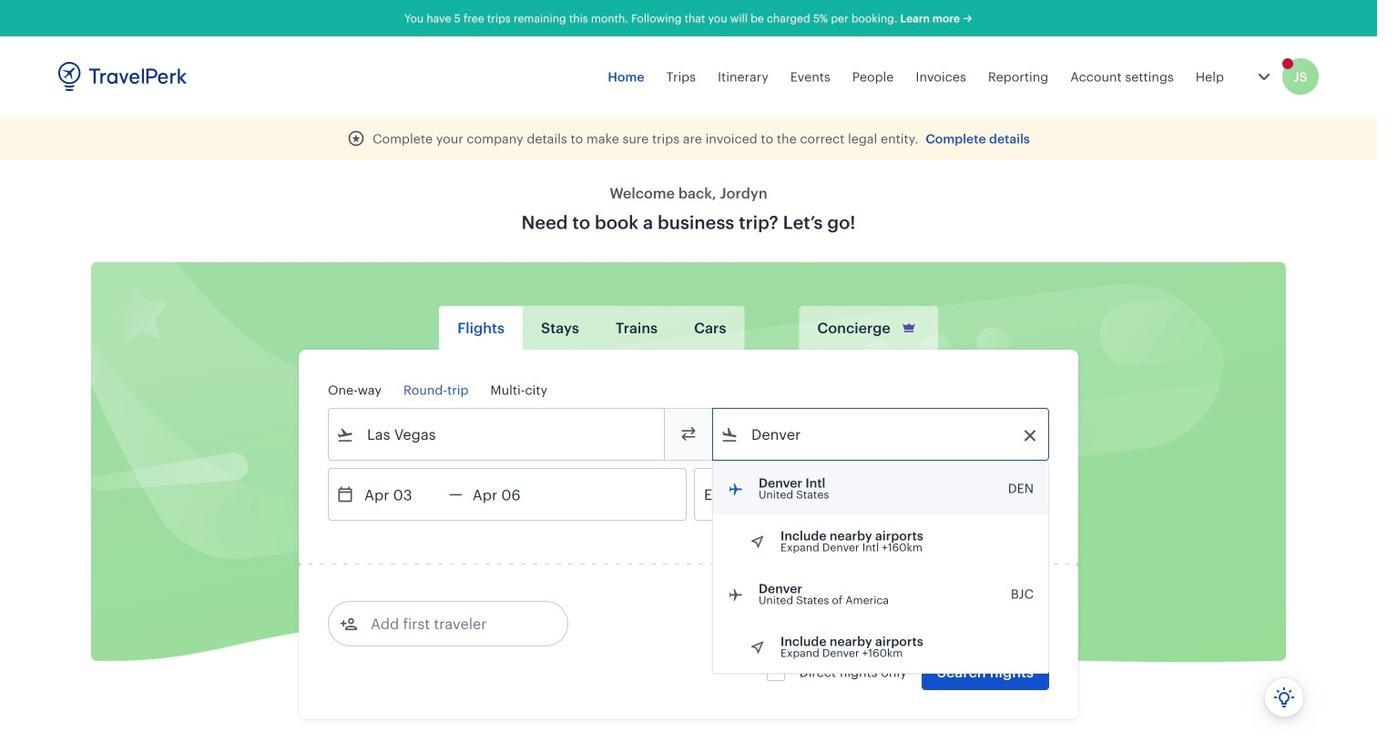 Task type: locate. For each thing, give the bounding box(es) containing it.
Return text field
[[463, 469, 558, 520]]

From search field
[[354, 420, 641, 449]]

To search field
[[739, 420, 1025, 449]]



Task type: describe. For each thing, give the bounding box(es) containing it.
Depart text field
[[354, 469, 449, 520]]

Add first traveler search field
[[358, 610, 548, 639]]



Task type: vqa. For each thing, say whether or not it's contained in the screenshot.
the Move forward to switch to the next month. IMAGE
no



